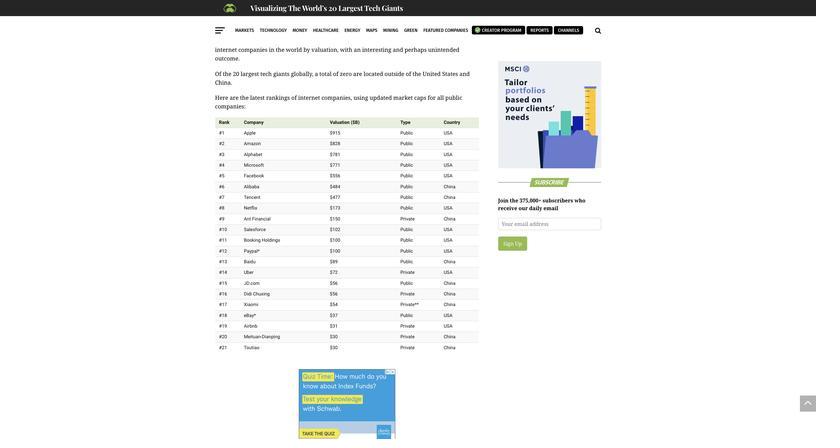 Task type: describe. For each thing, give the bounding box(es) containing it.
meituan-
[[244, 334, 262, 340]]

green
[[404, 28, 418, 33]]

($b)
[[351, 120, 360, 125]]

public for tencent
[[401, 195, 413, 200]]

alphabet
[[244, 152, 262, 157]]

valuation
[[330, 120, 350, 125]]

apple
[[244, 130, 256, 136]]

receive
[[498, 205, 518, 212]]

the clash of tech titans
[[215, 21, 310, 33]]

channels link
[[554, 26, 584, 34]]

usa for salesforce
[[444, 227, 453, 232]]

and inside while the banking, pharma, energy, and retail industries also have geographic spread as well, the same cannot be said for the rapidly-growing tech industry.
[[313, 0, 324, 4]]

china for meituan-dianping
[[444, 334, 456, 340]]

of right markets
[[255, 21, 263, 33]]

tech inside while the banking, pharma, energy, and retail industries also have geographic spread as well, the same cannot be said for the rapidly-growing tech industry.
[[336, 6, 347, 13]]

program
[[502, 28, 522, 33]]

#17
[[219, 302, 227, 307]]

featured companies
[[424, 28, 469, 33]]

china for xiaomi
[[444, 302, 456, 307]]

internet inside here are the latest rankings of internet companies, using updated market caps for all public companies:
[[298, 94, 320, 101]]

updated
[[370, 94, 392, 101]]

world
[[286, 46, 302, 53]]

creator
[[482, 28, 500, 33]]

daily
[[530, 205, 543, 212]]

growing
[[312, 6, 335, 13]]

geographic
[[396, 0, 426, 4]]

spread
[[428, 0, 446, 4]]

usa for paypal*
[[444, 248, 453, 254]]

report highlighted the top internet companies in the world by valuation, with an interesting and perhaps unintended outcome.
[[215, 37, 478, 62]]

featured
[[424, 28, 444, 33]]

china for didi chuxing
[[444, 291, 456, 297]]

here are the latest rankings of internet companies, using updated market caps for all public companies:
[[215, 94, 463, 110]]

the left united
[[413, 70, 422, 77]]

who
[[575, 197, 586, 204]]

holdings
[[262, 238, 280, 243]]

visualizing
[[251, 3, 287, 13]]

#13
[[219, 259, 227, 265]]

of left zero
[[333, 70, 339, 77]]

the right in
[[276, 46, 285, 53]]

public for alibaba
[[401, 184, 413, 189]]

$915
[[330, 130, 341, 136]]

cannot
[[231, 6, 249, 13]]

#12
[[219, 248, 227, 254]]

airbnb
[[244, 323, 258, 329]]

china for jd.com
[[444, 281, 456, 286]]

for inside here are the latest rankings of internet companies, using updated market caps for all public companies:
[[428, 94, 436, 101]]

$100 for paypal*
[[330, 248, 341, 254]]

#4
[[219, 163, 225, 168]]

the right well,
[[469, 0, 478, 4]]

of inside here are the latest rankings of internet companies, using updated market caps for all public companies:
[[292, 94, 297, 101]]

join the 375,000+ subscribers who receive our daily email
[[498, 197, 586, 212]]

xiaomi
[[244, 302, 258, 307]]

pharma,
[[268, 0, 291, 4]]

maps
[[366, 28, 378, 33]]

sign up button
[[498, 236, 528, 251]]

$781
[[330, 152, 341, 157]]

country
[[444, 120, 461, 125]]

salesforce
[[244, 227, 266, 232]]

total
[[320, 70, 332, 77]]

usa for netflix
[[444, 205, 453, 211]]

ant
[[244, 216, 251, 222]]

public for salesforce
[[401, 227, 413, 232]]

by
[[304, 46, 310, 53]]

while
[[215, 0, 231, 4]]

usa for airbnb
[[444, 323, 453, 329]]

private for meituan-dianping
[[401, 334, 415, 340]]

tencent
[[244, 195, 261, 200]]

$89
[[330, 259, 338, 265]]

companies:
[[215, 102, 246, 110]]

public for microsoft
[[401, 163, 413, 168]]

$30 for meituan-dianping
[[330, 334, 338, 340]]

of right outside on the top of page
[[406, 70, 411, 77]]

usa for facebook
[[444, 173, 453, 179]]

markets link
[[233, 23, 256, 39]]

#16
[[219, 291, 227, 297]]

located
[[364, 70, 383, 77]]

an
[[354, 46, 361, 53]]

as
[[448, 0, 453, 4]]

$56 for private
[[330, 291, 338, 297]]

up
[[515, 240, 522, 247]]

usa for uber
[[444, 270, 453, 275]]

$72
[[330, 270, 338, 275]]

industries
[[341, 0, 368, 4]]

energy
[[345, 28, 361, 33]]

a
[[315, 70, 318, 77]]

markets
[[235, 28, 254, 33]]

companies
[[239, 46, 268, 53]]

join
[[498, 197, 509, 204]]

$37
[[330, 313, 338, 318]]

#2
[[219, 141, 225, 147]]

public for baidu
[[401, 259, 413, 265]]

dianping
[[262, 334, 280, 340]]

companies,
[[322, 94, 352, 101]]

#20
[[219, 334, 227, 340]]

and inside of the 20 largest tech giants globally, a total of zero are located outside of the united states and china.
[[460, 70, 470, 77]]

largest
[[339, 3, 363, 13]]

public for alphabet
[[401, 152, 413, 157]]

china for baidu
[[444, 259, 456, 265]]

the left top
[[459, 37, 468, 45]]

are inside of the 20 largest tech giants globally, a total of zero are located outside of the united states and china.
[[354, 70, 362, 77]]

usa for booking holdings
[[444, 238, 453, 243]]

featured companies link
[[421, 23, 471, 39]]

#15
[[219, 281, 227, 286]]

#7
[[219, 195, 225, 200]]

baidu
[[244, 259, 256, 265]]

#10
[[219, 227, 227, 232]]

energy,
[[292, 0, 312, 4]]

mining link
[[381, 23, 401, 39]]

$54
[[330, 302, 338, 307]]

be
[[251, 6, 257, 13]]

said
[[259, 6, 270, 13]]

#6
[[219, 184, 225, 189]]

#19
[[219, 323, 227, 329]]

amazon
[[244, 141, 261, 147]]



Task type: locate. For each thing, give the bounding box(es) containing it.
for left all
[[428, 94, 436, 101]]

2 public from the top
[[401, 141, 413, 147]]

money
[[293, 28, 307, 33]]

0 horizontal spatial for
[[271, 6, 279, 13]]

#14
[[219, 270, 227, 275]]

public for booking holdings
[[401, 238, 413, 243]]

0 horizontal spatial tech
[[261, 70, 272, 77]]

2 $30 from the top
[[330, 345, 338, 350]]

12 usa from the top
[[444, 323, 453, 329]]

report
[[408, 37, 426, 45]]

3 public from the top
[[401, 152, 413, 157]]

#11
[[219, 238, 227, 243]]

uber
[[244, 270, 254, 275]]

and up growing
[[313, 0, 324, 4]]

internet
[[215, 46, 237, 53], [298, 94, 320, 101]]

public
[[446, 94, 463, 101]]

and left perhaps on the top of the page
[[393, 46, 403, 53]]

$56 up $54
[[330, 291, 338, 297]]

2 $100 from the top
[[330, 248, 341, 254]]

tech inside of the 20 largest tech giants globally, a total of zero are located outside of the united states and china.
[[261, 70, 272, 77]]

9 public from the top
[[401, 227, 413, 232]]

0 vertical spatial and
[[313, 0, 324, 4]]

msci direct indexing image
[[498, 61, 601, 168]]

4 private from the top
[[401, 323, 415, 329]]

1 vertical spatial tech
[[261, 70, 272, 77]]

1 $30 from the top
[[330, 334, 338, 340]]

2 $56 from the top
[[330, 291, 338, 297]]

private for airbnb
[[401, 323, 415, 329]]

retail
[[325, 0, 340, 4]]

4 public from the top
[[401, 163, 413, 168]]

4 china from the top
[[444, 259, 456, 265]]

0 vertical spatial $56
[[330, 281, 338, 286]]

internet inside report highlighted the top internet companies in the world by valuation, with an interesting and perhaps unintended outcome.
[[215, 46, 237, 53]]

1 vertical spatial are
[[230, 94, 239, 101]]

0 vertical spatial $100
[[330, 238, 341, 243]]

$477
[[330, 195, 341, 200]]

0 vertical spatial the
[[288, 3, 301, 13]]

2 horizontal spatial and
[[460, 70, 470, 77]]

1 $56 from the top
[[330, 281, 338, 286]]

healthcare link
[[311, 23, 341, 39]]

china
[[444, 184, 456, 189], [444, 195, 456, 200], [444, 216, 456, 222], [444, 259, 456, 265], [444, 281, 456, 286], [444, 291, 456, 297], [444, 302, 456, 307], [444, 334, 456, 340], [444, 345, 456, 350]]

7 china from the top
[[444, 302, 456, 307]]

$56 down the $72 at the left bottom of the page
[[330, 281, 338, 286]]

1 private from the top
[[401, 216, 415, 222]]

green check-mark icon image
[[475, 27, 481, 33]]

1 horizontal spatial and
[[393, 46, 403, 53]]

1 china from the top
[[444, 184, 456, 189]]

visual capitalist image
[[215, 3, 244, 13]]

creator program link
[[472, 26, 526, 34]]

1 horizontal spatial for
[[428, 94, 436, 101]]

public for jd.com
[[401, 281, 413, 286]]

Join the 375,000+ subscribers who receive our daily email email field
[[498, 218, 601, 230]]

rapidly-
[[291, 6, 312, 13]]

for down pharma,
[[271, 6, 279, 13]]

0 horizontal spatial and
[[313, 0, 324, 4]]

tech left have
[[364, 3, 380, 13]]

$484
[[330, 184, 341, 189]]

0 vertical spatial internet
[[215, 46, 237, 53]]

10 usa from the top
[[444, 270, 453, 275]]

reports
[[531, 28, 549, 33]]

0 vertical spatial tech
[[364, 3, 380, 13]]

7 public from the top
[[401, 195, 413, 200]]

with
[[340, 46, 353, 53]]

here
[[215, 94, 228, 101]]

0 horizontal spatial tech
[[265, 21, 284, 33]]

and inside report highlighted the top internet companies in the world by valuation, with an interesting and perhaps unintended outcome.
[[393, 46, 403, 53]]

1 horizontal spatial tech
[[336, 6, 347, 13]]

$56
[[330, 281, 338, 286], [330, 291, 338, 297]]

booking
[[244, 238, 261, 243]]

1 vertical spatial tech
[[265, 21, 284, 33]]

usa for ebay*
[[444, 313, 453, 318]]

public
[[401, 130, 413, 136], [401, 141, 413, 147], [401, 152, 413, 157], [401, 163, 413, 168], [401, 173, 413, 179], [401, 184, 413, 189], [401, 195, 413, 200], [401, 205, 413, 211], [401, 227, 413, 232], [401, 238, 413, 243], [401, 248, 413, 254], [401, 259, 413, 265], [401, 281, 413, 286], [401, 313, 413, 318]]

#5
[[219, 173, 225, 179]]

2 private from the top
[[401, 270, 415, 275]]

private for didi chuxing
[[401, 291, 415, 297]]

6 china from the top
[[444, 291, 456, 297]]

usa for amazon
[[444, 141, 453, 147]]

for
[[271, 6, 279, 13], [428, 94, 436, 101]]

1 vertical spatial internet
[[298, 94, 320, 101]]

tech down retail
[[336, 6, 347, 13]]

3 china from the top
[[444, 216, 456, 222]]

largest
[[241, 70, 259, 77]]

subscribe
[[535, 179, 565, 186]]

2 usa from the top
[[444, 141, 453, 147]]

0 vertical spatial for
[[271, 6, 279, 13]]

6 public from the top
[[401, 184, 413, 189]]

the inside join the 375,000+ subscribers who receive our daily email
[[510, 197, 519, 204]]

public for ebay*
[[401, 313, 413, 318]]

internet up the outcome.
[[215, 46, 237, 53]]

13 public from the top
[[401, 281, 413, 286]]

are inside here are the latest rankings of internet companies, using updated market caps for all public companies:
[[230, 94, 239, 101]]

of
[[255, 21, 263, 33], [333, 70, 339, 77], [406, 70, 411, 77], [292, 94, 297, 101]]

0 vertical spatial $30
[[330, 334, 338, 340]]

maps link
[[364, 23, 380, 39]]

1 horizontal spatial the
[[288, 3, 301, 13]]

#9
[[219, 216, 225, 222]]

375,000+
[[520, 197, 542, 204]]

3 usa from the top
[[444, 152, 453, 157]]

creator program
[[481, 28, 522, 33]]

facebook
[[244, 173, 264, 179]]

united
[[423, 70, 441, 77]]

the up receive
[[510, 197, 519, 204]]

tech down visualizing
[[265, 21, 284, 33]]

0 horizontal spatial the
[[215, 21, 230, 33]]

interesting
[[362, 46, 392, 53]]

of right rankings
[[292, 94, 297, 101]]

of
[[215, 70, 221, 77]]

tech
[[364, 3, 380, 13], [265, 21, 284, 33]]

usa
[[444, 130, 453, 136], [444, 141, 453, 147], [444, 152, 453, 157], [444, 163, 453, 168], [444, 173, 453, 179], [444, 205, 453, 211], [444, 227, 453, 232], [444, 238, 453, 243], [444, 248, 453, 254], [444, 270, 453, 275], [444, 313, 453, 318], [444, 323, 453, 329]]

the down pharma,
[[281, 6, 289, 13]]

usa for alphabet
[[444, 152, 453, 157]]

public for paypal*
[[401, 248, 413, 254]]

public for amazon
[[401, 141, 413, 147]]

chuxing
[[253, 291, 270, 297]]

0 horizontal spatial are
[[230, 94, 239, 101]]

are right zero
[[354, 70, 362, 77]]

1 vertical spatial $56
[[330, 291, 338, 297]]

$150
[[330, 216, 341, 222]]

mining
[[383, 28, 399, 33]]

1 vertical spatial the
[[215, 21, 230, 33]]

private**
[[401, 302, 419, 307]]

5 private from the top
[[401, 334, 415, 340]]

1 vertical spatial and
[[393, 46, 403, 53]]

10 public from the top
[[401, 238, 413, 243]]

$100 down $102
[[330, 238, 341, 243]]

2 china from the top
[[444, 195, 456, 200]]

2 vertical spatial and
[[460, 70, 470, 77]]

#21
[[219, 345, 227, 350]]

#3
[[219, 152, 225, 157]]

globally,
[[291, 70, 314, 77]]

0 horizontal spatial internet
[[215, 46, 237, 53]]

type
[[401, 120, 411, 125]]

industry.
[[349, 6, 373, 13]]

11 public from the top
[[401, 248, 413, 254]]

have
[[382, 0, 395, 4]]

rank
[[219, 120, 230, 125]]

private for uber
[[401, 270, 415, 275]]

5 china from the top
[[444, 281, 456, 286]]

8 public from the top
[[401, 205, 413, 211]]

$771
[[330, 163, 341, 168]]

public for apple
[[401, 130, 413, 136]]

world's
[[302, 3, 327, 13]]

private for ant financial
[[401, 216, 415, 222]]

usa for microsoft
[[444, 163, 453, 168]]

tech
[[336, 6, 347, 13], [261, 70, 272, 77]]

ebay*
[[244, 313, 256, 318]]

1 horizontal spatial 20
[[329, 3, 337, 13]]

$100 for booking holdings
[[330, 238, 341, 243]]

company
[[244, 120, 264, 125]]

1 $100 from the top
[[330, 238, 341, 243]]

4 usa from the top
[[444, 163, 453, 168]]

the up titans
[[288, 3, 301, 13]]

5 usa from the top
[[444, 173, 453, 179]]

6 private from the top
[[401, 345, 415, 350]]

0 vertical spatial are
[[354, 70, 362, 77]]

valuation ($b)
[[330, 120, 360, 125]]

china for tencent
[[444, 195, 456, 200]]

20
[[329, 3, 337, 13], [233, 70, 239, 77]]

1 horizontal spatial are
[[354, 70, 362, 77]]

1 vertical spatial $100
[[330, 248, 341, 254]]

9 china from the top
[[444, 345, 456, 350]]

healthcare
[[313, 28, 339, 33]]

$56 for public
[[330, 281, 338, 286]]

while the banking, pharma, energy, and retail industries also have geographic spread as well, the same cannot be said for the rapidly-growing tech industry.
[[215, 0, 478, 13]]

11 usa from the top
[[444, 313, 453, 318]]

1 usa from the top
[[444, 130, 453, 136]]

$30 for toutiao
[[330, 345, 338, 350]]

5 public from the top
[[401, 173, 413, 179]]

6 usa from the top
[[444, 205, 453, 211]]

the inside here are the latest rankings of internet companies, using updated market caps for all public companies:
[[240, 94, 249, 101]]

#8
[[219, 205, 225, 211]]

0 vertical spatial 20
[[329, 3, 337, 13]]

top
[[469, 37, 478, 45]]

caps
[[415, 94, 427, 101]]

and right states
[[460, 70, 470, 77]]

all
[[438, 94, 444, 101]]

china for alibaba
[[444, 184, 456, 189]]

tech left giants
[[261, 70, 272, 77]]

china for ant financial
[[444, 216, 456, 222]]

1 vertical spatial $30
[[330, 345, 338, 350]]

for inside while the banking, pharma, energy, and retail industries also have geographic spread as well, the same cannot be said for the rapidly-growing tech industry.
[[271, 6, 279, 13]]

private for toutiao
[[401, 345, 415, 350]]

are up companies:
[[230, 94, 239, 101]]

1 horizontal spatial tech
[[364, 3, 380, 13]]

1 horizontal spatial internet
[[298, 94, 320, 101]]

china for toutiao
[[444, 345, 456, 350]]

$100 up $89
[[330, 248, 341, 254]]

public for facebook
[[401, 173, 413, 179]]

the left latest
[[240, 94, 249, 101]]

$30
[[330, 334, 338, 340], [330, 345, 338, 350]]

private
[[401, 216, 415, 222], [401, 270, 415, 275], [401, 291, 415, 297], [401, 323, 415, 329], [401, 334, 415, 340], [401, 345, 415, 350]]

usa for apple
[[444, 130, 453, 136]]

didi
[[244, 291, 252, 297]]

3 private from the top
[[401, 291, 415, 297]]

sign
[[504, 240, 514, 247]]

internet down globally,
[[298, 94, 320, 101]]

the right the of
[[223, 70, 232, 77]]

14 public from the top
[[401, 313, 413, 318]]

1 public from the top
[[401, 130, 413, 136]]

green link
[[402, 23, 420, 39]]

public for netflix
[[401, 205, 413, 211]]

advertisement element
[[299, 369, 395, 439]]

energy link
[[342, 23, 363, 39]]

0 horizontal spatial 20
[[233, 70, 239, 77]]

8 usa from the top
[[444, 238, 453, 243]]

the down same
[[215, 21, 230, 33]]

1 vertical spatial 20
[[233, 70, 239, 77]]

0 vertical spatial tech
[[336, 6, 347, 13]]

20 inside of the 20 largest tech giants globally, a total of zero are located outside of the united states and china.
[[233, 70, 239, 77]]

12 public from the top
[[401, 259, 413, 265]]

9 usa from the top
[[444, 248, 453, 254]]

are
[[354, 70, 362, 77], [230, 94, 239, 101]]

technology
[[260, 28, 287, 33]]

the up cannot
[[233, 0, 241, 4]]

1 vertical spatial for
[[428, 94, 436, 101]]

8 china from the top
[[444, 334, 456, 340]]

the
[[233, 0, 241, 4], [469, 0, 478, 4], [281, 6, 289, 13], [459, 37, 468, 45], [276, 46, 285, 53], [223, 70, 232, 77], [413, 70, 422, 77], [240, 94, 249, 101], [510, 197, 519, 204]]

7 usa from the top
[[444, 227, 453, 232]]



Task type: vqa. For each thing, say whether or not it's contained in the screenshot.


